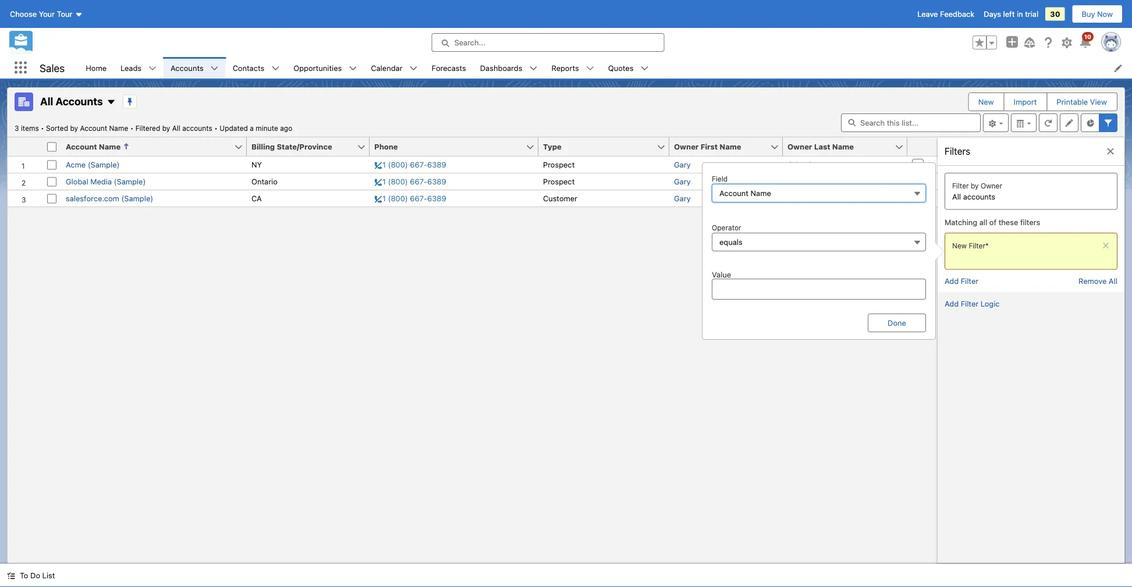 Task type: locate. For each thing, give the bounding box(es) containing it.
filter down the all
[[969, 242, 985, 250]]

1 add from the top
[[945, 277, 959, 286]]

1 horizontal spatial owner
[[788, 142, 812, 151]]

new
[[978, 97, 994, 106], [952, 242, 967, 250]]

text default image for calendar
[[410, 64, 418, 72]]

0 vertical spatial add
[[945, 277, 959, 286]]

text default image inside reports list item
[[586, 64, 594, 72]]

text default image right "contacts"
[[271, 64, 280, 72]]

•
[[41, 124, 44, 132], [130, 124, 133, 132], [214, 124, 218, 132]]

text default image
[[148, 64, 157, 72], [211, 64, 219, 72], [349, 64, 357, 72], [410, 64, 418, 72], [529, 64, 538, 72], [7, 572, 15, 580]]

2 orlando from the top
[[788, 177, 816, 186]]

filter left 'logic'
[[961, 299, 979, 308]]

billing
[[251, 142, 275, 151]]

(sample) up 'global media (sample)' link
[[88, 160, 120, 169]]

1 vertical spatial gary link
[[674, 177, 691, 186]]

value
[[712, 270, 731, 279]]

1 orlando from the top
[[788, 160, 816, 169]]

1 horizontal spatial accounts
[[171, 63, 204, 72]]

3 click to dial disabled image from the top
[[374, 194, 446, 203]]

1 horizontal spatial account name
[[719, 189, 771, 198]]

3 gary link from the top
[[674, 194, 691, 203]]

0 vertical spatial click to dial disabled image
[[374, 160, 446, 169]]

0 horizontal spatial new
[[952, 242, 967, 250]]

text default image inside accounts list item
[[211, 64, 219, 72]]

orlando link for ca
[[788, 194, 816, 203]]

to do list
[[20, 571, 55, 580]]

owner
[[674, 142, 699, 151], [788, 142, 812, 151], [981, 182, 1002, 190]]

2 vertical spatial (sample)
[[121, 194, 153, 203]]

owner last name button
[[783, 137, 895, 156]]

1 vertical spatial (sample)
[[114, 177, 146, 186]]

orlando
[[788, 160, 816, 169], [788, 177, 816, 186], [788, 194, 816, 203]]

filter down filters
[[952, 182, 969, 190]]

in
[[1017, 10, 1023, 18]]

2 add from the top
[[945, 299, 959, 308]]

account name inside field button
[[719, 189, 771, 198]]

0 horizontal spatial •
[[41, 124, 44, 132]]

0 vertical spatial (sample)
[[88, 160, 120, 169]]

accounts image
[[15, 93, 33, 111]]

0 horizontal spatial accounts
[[56, 95, 103, 107]]

remove
[[1079, 277, 1107, 286]]

dashboards link
[[473, 57, 529, 79]]

accounts right leads list item
[[171, 63, 204, 72]]

account for field button
[[719, 189, 749, 198]]

accounts
[[171, 63, 204, 72], [56, 95, 103, 107]]

add for add filter
[[945, 277, 959, 286]]

text default image inside to do list button
[[7, 572, 15, 580]]

text default image inside leads list item
[[148, 64, 157, 72]]

days
[[984, 10, 1001, 18]]

text default image for reports
[[586, 64, 594, 72]]

1 vertical spatial orlando link
[[788, 177, 816, 186]]

text default image up all accounts status
[[106, 97, 116, 107]]

2 click to dial disabled image from the top
[[374, 177, 446, 186]]

1 vertical spatial click to dial disabled image
[[374, 177, 446, 186]]

field
[[712, 175, 728, 183]]

forecasts
[[432, 63, 466, 72]]

dialog
[[702, 162, 945, 340]]

quotes list item
[[601, 57, 656, 79]]

click to dial disabled image for ontario
[[374, 177, 446, 186]]

matching
[[945, 218, 977, 227]]

name
[[109, 124, 128, 132], [99, 142, 121, 151], [720, 142, 741, 151], [832, 142, 854, 151], [751, 189, 771, 198]]

0 vertical spatial gary
[[674, 160, 691, 169]]

all right remove
[[1109, 277, 1118, 286]]

matching all of these filters
[[945, 218, 1040, 227]]

(sample) up the salesforce.com (sample) link
[[114, 177, 146, 186]]

0 vertical spatial account name
[[66, 142, 121, 151]]

1 horizontal spatial accounts
[[963, 192, 995, 201]]

owner left last at the right top of the page
[[788, 142, 812, 151]]

reports
[[552, 63, 579, 72]]

1 vertical spatial orlando
[[788, 177, 816, 186]]

1 horizontal spatial new
[[978, 97, 994, 106]]

2 vertical spatial account
[[719, 189, 749, 198]]

global
[[66, 177, 88, 186]]

0 vertical spatial new
[[978, 97, 994, 106]]

text default image inside quotes list item
[[641, 64, 649, 72]]

10 button
[[1079, 32, 1094, 49]]

3 gary from the top
[[674, 194, 691, 203]]

0 vertical spatial account
[[80, 124, 107, 132]]

owner up matching all of these filters
[[981, 182, 1002, 190]]

account for account name button
[[66, 142, 97, 151]]

1 gary link from the top
[[674, 160, 691, 169]]

phone
[[374, 142, 398, 151]]

2 • from the left
[[130, 124, 133, 132]]

accounts inside list item
[[171, 63, 204, 72]]

3 • from the left
[[214, 124, 218, 132]]

0 horizontal spatial by
[[70, 124, 78, 132]]

text default image right reports
[[586, 64, 594, 72]]

account name for field button
[[719, 189, 771, 198]]

2 orlando link from the top
[[788, 177, 816, 186]]

2 vertical spatial gary
[[674, 194, 691, 203]]

a
[[250, 124, 254, 132]]

by right sorted
[[70, 124, 78, 132]]

3 orlando link from the top
[[788, 194, 816, 203]]

add
[[945, 277, 959, 286], [945, 299, 959, 308]]

contacts
[[233, 63, 264, 72]]

• right items
[[41, 124, 44, 132]]

text default image
[[271, 64, 280, 72], [586, 64, 594, 72], [641, 64, 649, 72], [106, 97, 116, 107], [1106, 147, 1115, 156]]

gary link for ca
[[674, 194, 691, 203]]

all up account name element
[[172, 124, 180, 132]]

forecasts link
[[425, 57, 473, 79]]

1 vertical spatial gary
[[674, 177, 691, 186]]

calendar link
[[364, 57, 410, 79]]

account name up acme (sample)
[[66, 142, 121, 151]]

type
[[543, 142, 562, 151]]

name inside button
[[720, 142, 741, 151]]

prospect up customer
[[543, 177, 575, 186]]

by right filtered
[[162, 124, 170, 132]]

0 vertical spatial gary link
[[674, 160, 691, 169]]

text default image right calendar
[[410, 64, 418, 72]]

name left filtered
[[109, 124, 128, 132]]

your
[[39, 10, 55, 18]]

owner inside button
[[788, 142, 812, 151]]

minute
[[256, 124, 278, 132]]

owner for owner last name
[[788, 142, 812, 151]]

now
[[1097, 10, 1113, 18]]

text default image left contacts link
[[211, 64, 219, 72]]

0 vertical spatial orlando link
[[788, 160, 816, 169]]

30
[[1050, 10, 1060, 18]]

global media (sample)
[[66, 177, 146, 186]]

accounts up sorted
[[56, 95, 103, 107]]

0 horizontal spatial accounts
[[182, 124, 212, 132]]

to
[[20, 571, 28, 580]]

filter inside the filter by owner all accounts
[[952, 182, 969, 190]]

new filter *
[[952, 242, 989, 250]]

3 orlando from the top
[[788, 194, 816, 203]]

acme
[[66, 160, 86, 169]]

2 vertical spatial orlando link
[[788, 194, 816, 203]]

by up matching
[[971, 182, 979, 190]]

equals
[[719, 238, 743, 247]]

• left updated at the left top
[[214, 124, 218, 132]]

2 vertical spatial click to dial disabled image
[[374, 194, 446, 203]]

text default image for contacts
[[271, 64, 280, 72]]

opportunities list item
[[287, 57, 364, 79]]

buy now
[[1082, 10, 1113, 18]]

1 horizontal spatial •
[[130, 124, 133, 132]]

2 gary link from the top
[[674, 177, 691, 186]]

operator
[[712, 224, 741, 232]]

list
[[42, 571, 55, 580]]

account down field on the top right of page
[[719, 189, 749, 198]]

gary link for ny
[[674, 160, 691, 169]]

view
[[1090, 97, 1107, 106]]

owner left first
[[674, 142, 699, 151]]

1 gary from the top
[[674, 160, 691, 169]]

text default image inside contacts list item
[[271, 64, 280, 72]]

1 vertical spatial add
[[945, 299, 959, 308]]

click to dial disabled image for ny
[[374, 160, 446, 169]]

account name button
[[61, 137, 234, 156]]

accounts up the all
[[963, 192, 995, 201]]

text default image left to
[[7, 572, 15, 580]]

account name inside button
[[66, 142, 121, 151]]

text default image inside opportunities list item
[[349, 64, 357, 72]]

state/province
[[277, 142, 332, 151]]

accounts
[[182, 124, 212, 132], [963, 192, 995, 201]]

text default image for quotes
[[641, 64, 649, 72]]

• left filtered
[[130, 124, 133, 132]]

2 vertical spatial orlando
[[788, 194, 816, 203]]

text default image inside dashboards list item
[[529, 64, 538, 72]]

remove all button
[[1079, 277, 1118, 286]]

text default image left calendar
[[349, 64, 357, 72]]

filter up add filter logic
[[961, 277, 979, 286]]

account up acme
[[66, 142, 97, 151]]

opportunities
[[294, 63, 342, 72]]

prospect down type
[[543, 160, 575, 169]]

all
[[980, 218, 987, 227]]

new inside button
[[978, 97, 994, 106]]

trial
[[1025, 10, 1039, 18]]

2 prospect from the top
[[543, 177, 575, 186]]

new for new filter *
[[952, 242, 967, 250]]

0 horizontal spatial account name
[[66, 142, 121, 151]]

add down add filter
[[945, 299, 959, 308]]

text default image for dashboards
[[529, 64, 538, 72]]

1 vertical spatial new
[[952, 242, 967, 250]]

1 prospect from the top
[[543, 160, 575, 169]]

text default image inside calendar list item
[[410, 64, 418, 72]]

Search All Accounts list view. search field
[[841, 114, 981, 132]]

global media (sample) link
[[66, 177, 146, 186]]

salesforce.com (sample) link
[[66, 194, 153, 203]]

1 vertical spatial prospect
[[543, 177, 575, 186]]

new for new
[[978, 97, 994, 106]]

owner last name element
[[783, 137, 914, 157]]

text default image right leads
[[148, 64, 157, 72]]

account inside field button
[[719, 189, 749, 198]]

leads list item
[[114, 57, 164, 79]]

filter for new filter *
[[969, 242, 985, 250]]

account down all accounts
[[80, 124, 107, 132]]

1 vertical spatial account name
[[719, 189, 771, 198]]

account name down field on the top right of page
[[719, 189, 771, 198]]

click to dial disabled image for ca
[[374, 194, 446, 203]]

2 horizontal spatial owner
[[981, 182, 1002, 190]]

1 click to dial disabled image from the top
[[374, 160, 446, 169]]

list
[[79, 57, 1132, 79]]

group
[[973, 36, 997, 49]]

2 gary from the top
[[674, 177, 691, 186]]

add up add filter logic button
[[945, 277, 959, 286]]

sales
[[40, 62, 65, 74]]

0 vertical spatial orlando
[[788, 160, 816, 169]]

left
[[1003, 10, 1015, 18]]

None search field
[[841, 114, 981, 132]]

orlando for ny
[[788, 160, 816, 169]]

(sample) for salesforce.com
[[121, 194, 153, 203]]

prospect for ontario
[[543, 177, 575, 186]]

item number image
[[8, 137, 42, 156]]

click to dial disabled image
[[374, 160, 446, 169], [374, 177, 446, 186], [374, 194, 446, 203]]

home link
[[79, 57, 114, 79]]

gary link
[[674, 160, 691, 169], [674, 177, 691, 186], [674, 194, 691, 203]]

text default image for accounts
[[211, 64, 219, 72]]

name down all accounts status
[[99, 142, 121, 151]]

printable view button
[[1047, 93, 1116, 111]]

name down owner first name element
[[751, 189, 771, 198]]

owner inside button
[[674, 142, 699, 151]]

account inside button
[[66, 142, 97, 151]]

leave feedback link
[[918, 10, 975, 18]]

acme (sample)
[[66, 160, 120, 169]]

gary link for ontario
[[674, 177, 691, 186]]

(sample) down global media (sample)
[[121, 194, 153, 203]]

account
[[80, 124, 107, 132], [66, 142, 97, 151], [719, 189, 749, 198]]

1 orlando link from the top
[[788, 160, 816, 169]]

filter for add filter logic
[[961, 299, 979, 308]]

new left import
[[978, 97, 994, 106]]

1 vertical spatial account
[[66, 142, 97, 151]]

dashboards list item
[[473, 57, 545, 79]]

phone button
[[370, 137, 526, 156]]

text default image down view
[[1106, 147, 1115, 156]]

1 vertical spatial accounts
[[963, 192, 995, 201]]

all up matching
[[952, 192, 961, 201]]

list containing home
[[79, 57, 1132, 79]]

1 vertical spatial accounts
[[56, 95, 103, 107]]

name right first
[[720, 142, 741, 151]]

2 horizontal spatial •
[[214, 124, 218, 132]]

10
[[1084, 33, 1091, 40]]

accounts left updated at the left top
[[182, 124, 212, 132]]

0 vertical spatial accounts
[[171, 63, 204, 72]]

text default image down search... 'button'
[[529, 64, 538, 72]]

acme (sample) link
[[66, 160, 120, 169]]

2 horizontal spatial by
[[971, 182, 979, 190]]

gary
[[674, 160, 691, 169], [674, 177, 691, 186], [674, 194, 691, 203]]

owner last name
[[788, 142, 854, 151]]

text default image right quotes
[[641, 64, 649, 72]]

reports list item
[[545, 57, 601, 79]]

0 horizontal spatial owner
[[674, 142, 699, 151]]

import button
[[1004, 93, 1046, 111]]

2 vertical spatial gary link
[[674, 194, 691, 203]]

0 vertical spatial prospect
[[543, 160, 575, 169]]

ago
[[280, 124, 292, 132]]

cell
[[42, 137, 61, 157]]

new down matching
[[952, 242, 967, 250]]



Task type: vqa. For each thing, say whether or not it's contained in the screenshot.
OPPORTUNITIES list item
yes



Task type: describe. For each thing, give the bounding box(es) containing it.
last
[[814, 142, 830, 151]]

done button
[[868, 314, 926, 332]]

ca
[[251, 194, 262, 203]]

search...
[[454, 38, 485, 47]]

gary for ny
[[674, 160, 691, 169]]

to do list button
[[0, 564, 62, 587]]

contacts list item
[[226, 57, 287, 79]]

by inside the filter by owner all accounts
[[971, 182, 979, 190]]

quotes
[[608, 63, 634, 72]]

type button
[[538, 137, 657, 156]]

1 horizontal spatial by
[[162, 124, 170, 132]]

all accounts
[[40, 95, 103, 107]]

all accounts grid
[[8, 137, 938, 207]]

these
[[999, 218, 1018, 227]]

search... button
[[432, 33, 664, 52]]

Value text field
[[712, 279, 926, 300]]

owner inside the filter by owner all accounts
[[981, 182, 1002, 190]]

done
[[888, 319, 906, 327]]

add filter logic
[[945, 299, 1000, 308]]

owner first name button
[[669, 137, 770, 156]]

add filter logic button
[[945, 299, 1000, 308]]

calendar list item
[[364, 57, 425, 79]]

add for add filter logic
[[945, 299, 959, 308]]

item number element
[[8, 137, 42, 157]]

orlando link for ny
[[788, 160, 816, 169]]

quotes link
[[601, 57, 641, 79]]

of
[[989, 218, 997, 227]]

(sample) for acme
[[88, 160, 120, 169]]

gary for ca
[[674, 194, 691, 203]]

filter by owner all accounts
[[952, 182, 1002, 201]]

choose
[[10, 10, 37, 18]]

dialog containing account name
[[702, 162, 945, 340]]

days left in trial
[[984, 10, 1039, 18]]

feedback
[[940, 10, 975, 18]]

cell inside all accounts "grid"
[[42, 137, 61, 157]]

text default image for opportunities
[[349, 64, 357, 72]]

choose your tour button
[[9, 5, 84, 23]]

home
[[86, 63, 107, 72]]

reports link
[[545, 57, 586, 79]]

3 items • sorted by account name • filtered by all accounts • updated a minute ago
[[15, 124, 292, 132]]

buy now button
[[1072, 5, 1123, 23]]

salesforce.com
[[66, 194, 119, 203]]

leave
[[918, 10, 938, 18]]

orlando for ca
[[788, 194, 816, 203]]

contacts link
[[226, 57, 271, 79]]

sorted
[[46, 124, 68, 132]]

all accounts status
[[15, 124, 220, 132]]

remove all
[[1079, 277, 1118, 286]]

import
[[1014, 97, 1037, 106]]

account name element
[[61, 137, 254, 157]]

owner first name
[[674, 142, 741, 151]]

dashboards
[[480, 63, 522, 72]]

ny
[[251, 160, 262, 169]]

Field button
[[712, 184, 926, 203]]

accounts inside the filter by owner all accounts
[[963, 192, 995, 201]]

add filter
[[945, 277, 979, 286]]

name right last at the right top of the page
[[832, 142, 854, 151]]

orlando link for ontario
[[788, 177, 816, 186]]

text default image for leads
[[148, 64, 157, 72]]

logic
[[981, 299, 1000, 308]]

orlando for ontario
[[788, 177, 816, 186]]

tour
[[57, 10, 72, 18]]

first
[[701, 142, 718, 151]]

name inside field button
[[751, 189, 771, 198]]

add filter button
[[945, 277, 979, 286]]

1 • from the left
[[41, 124, 44, 132]]

billing state/province element
[[247, 137, 377, 157]]

filters
[[1020, 218, 1040, 227]]

gary for ontario
[[674, 177, 691, 186]]

calendar
[[371, 63, 403, 72]]

do
[[30, 571, 40, 580]]

phone element
[[370, 137, 545, 157]]

media
[[90, 177, 112, 186]]

filtered
[[135, 124, 160, 132]]

action element
[[907, 137, 938, 157]]

new button
[[969, 93, 1003, 111]]

filter for add filter
[[961, 277, 979, 286]]

Operator button
[[712, 233, 926, 251]]

account name for account name button
[[66, 142, 121, 151]]

0 vertical spatial accounts
[[182, 124, 212, 132]]

type element
[[538, 137, 676, 157]]

3
[[15, 124, 19, 132]]

action image
[[907, 137, 938, 156]]

accounts list item
[[164, 57, 226, 79]]

prospect for ny
[[543, 160, 575, 169]]

owner first name element
[[669, 137, 790, 157]]

opportunities link
[[287, 57, 349, 79]]

billing state/province button
[[247, 137, 357, 156]]

choose your tour
[[10, 10, 72, 18]]

leads link
[[114, 57, 148, 79]]

all accounts|accounts|list view element
[[7, 87, 1125, 564]]

all right accounts image
[[40, 95, 53, 107]]

all inside the filter by owner all accounts
[[952, 192, 961, 201]]

*
[[985, 242, 989, 250]]

filters
[[945, 146, 970, 157]]

ontario
[[251, 177, 278, 186]]

salesforce.com (sample)
[[66, 194, 153, 203]]

printable view
[[1057, 97, 1107, 106]]

owner for owner first name
[[674, 142, 699, 151]]

billing state/province
[[251, 142, 332, 151]]



